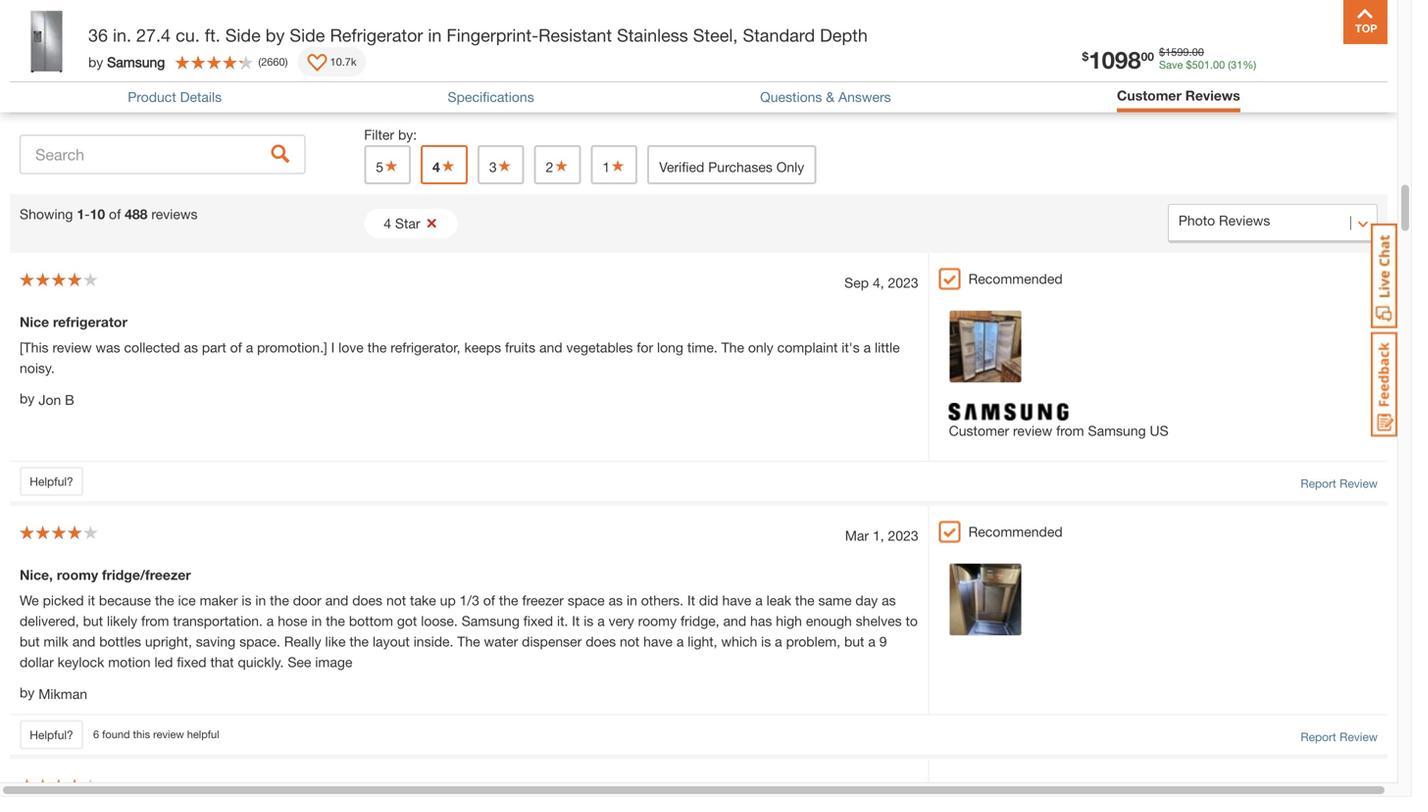Task type: locate. For each thing, give the bounding box(es) containing it.
questions
[[760, 89, 822, 105]]

save
[[1159, 58, 1183, 71]]

2 vertical spatial samsung
[[462, 613, 520, 629]]

by for by mikman
[[20, 684, 35, 701]]

0 vertical spatial does
[[352, 592, 382, 608]]

1 horizontal spatial (
[[1228, 58, 1231, 71]]

0 horizontal spatial have
[[643, 633, 673, 650]]

helpful? down jon b button
[[30, 475, 73, 488]]

image
[[315, 654, 352, 670]]

0 vertical spatial 1
[[602, 159, 610, 175]]

the left only
[[721, 339, 744, 355]]

1 vertical spatial it
[[572, 613, 580, 629]]

1 vertical spatial is
[[584, 613, 594, 629]]

but up 'dollar'
[[20, 633, 40, 650]]

a left very
[[597, 613, 605, 629]]

0 vertical spatial 4
[[432, 159, 440, 175]]

1 horizontal spatial review
[[153, 728, 184, 741]]

0 horizontal spatial but
[[20, 633, 40, 650]]

1 report review from the top
[[1301, 477, 1378, 490]]

4 inside the showing 1 - 10 of 488 reviews 4 star
[[384, 215, 391, 231]]

of
[[109, 206, 121, 222], [230, 339, 242, 355], [483, 592, 495, 608]]

is right maker
[[242, 592, 252, 608]]

and right door
[[325, 592, 348, 608]]

does down very
[[586, 633, 616, 650]]

2 horizontal spatial as
[[882, 592, 896, 608]]

side right ft.
[[225, 25, 261, 46]]

1 review from the top
[[1340, 477, 1378, 490]]

a
[[246, 339, 253, 355], [863, 339, 871, 355], [755, 592, 763, 608], [267, 613, 274, 629], [597, 613, 605, 629], [676, 633, 684, 650], [775, 633, 782, 650], [868, 633, 876, 650]]

1 horizontal spatial side
[[290, 25, 325, 46]]

jon
[[38, 392, 61, 408]]

star symbol image
[[383, 159, 399, 173], [440, 159, 456, 173], [497, 159, 512, 173], [553, 159, 569, 173]]

0 horizontal spatial 1
[[77, 206, 84, 222]]

0 vertical spatial report review
[[1301, 477, 1378, 490]]

a down high
[[775, 633, 782, 650]]

star symbol image inside 3 button
[[497, 159, 512, 173]]

nice
[[20, 314, 49, 330]]

purchases
[[708, 159, 773, 175]]

and right fruits
[[539, 339, 562, 355]]

by for by jon b
[[20, 390, 35, 406]]

high
[[776, 613, 802, 629]]

. left 31
[[1210, 58, 1213, 71]]

review for helpful
[[153, 728, 184, 741]]

2660
[[261, 55, 285, 68]]

2 vertical spatial of
[[483, 592, 495, 608]]

1 vertical spatial 2023
[[888, 528, 918, 544]]

as right day on the right bottom
[[882, 592, 896, 608]]

1 vertical spatial helpful? button
[[20, 720, 83, 750]]

and inside nice refrigerator [this review was collected as part of a promotion.] i love the refrigerator,  keeps fruits and vegetables for long time. the only complaint it's a little noisy.
[[539, 339, 562, 355]]

00 left the save
[[1141, 49, 1154, 63]]

the inside nice, roomy fridge/freezer we picked it because the ice maker is in the door and does not take up 1/3 of the freezer space as in others.  it did have a leak the same day as delivered, but likely from transportation. a hose in the bottom got loose.  samsung fixed it.  it is a very roomy fridge, and has high enough shelves to but milk and bottles upright, saving space. really like the layout inside.  the water dispenser does not have a light, which is a problem, but a 9 dollar keylock motion led fixed that quickly. see image
[[457, 633, 480, 650]]

1 vertical spatial report review
[[1301, 730, 1378, 744]]

report
[[1301, 477, 1336, 490], [1301, 730, 1336, 744]]

1 vertical spatial review
[[1340, 730, 1378, 744]]

not up got
[[386, 592, 406, 608]]

$ left 501
[[1159, 45, 1165, 58]]

roomy down others.
[[638, 613, 677, 629]]

0 vertical spatial from
[[1056, 423, 1084, 439]]

ice
[[178, 592, 196, 608]]

the right the love
[[367, 339, 387, 355]]

1 right 2 button
[[602, 159, 610, 175]]

review
[[1340, 477, 1378, 490], [1340, 730, 1378, 744]]

as
[[184, 339, 198, 355], [609, 592, 623, 608], [882, 592, 896, 608]]

4 button
[[421, 145, 468, 184]]

the left ice
[[155, 592, 174, 608]]

problem,
[[786, 633, 840, 650]]

same
[[818, 592, 852, 608]]

as left "part"
[[184, 339, 198, 355]]

only
[[748, 339, 773, 355]]

3 star symbol image from the left
[[497, 159, 512, 173]]

4 left star
[[384, 215, 391, 231]]

the
[[367, 339, 387, 355], [155, 592, 174, 608], [270, 592, 289, 608], [499, 592, 518, 608], [795, 592, 815, 608], [326, 613, 345, 629], [349, 633, 369, 650]]

0 horizontal spatial review
[[52, 339, 92, 355]]

1 report from the top
[[1301, 477, 1336, 490]]

0 horizontal spatial from
[[141, 613, 169, 629]]

samsung up water
[[462, 613, 520, 629]]

$ right the save
[[1186, 58, 1192, 71]]

0 horizontal spatial 4
[[384, 215, 391, 231]]

[this
[[20, 339, 49, 355]]

0 vertical spatial of
[[109, 206, 121, 222]]

1 vertical spatial helpful?
[[30, 728, 73, 742]]

2 helpful? from the top
[[30, 728, 73, 742]]

side up display image
[[290, 25, 325, 46]]

0 vertical spatial recommended
[[968, 271, 1063, 287]]

0 vertical spatial samsung
[[107, 54, 165, 70]]

1 helpful? from the top
[[30, 475, 73, 488]]

2023 right 1,
[[888, 528, 918, 544]]

helpful? button down jon b button
[[20, 467, 83, 496]]

mikman
[[38, 686, 87, 702]]

2 horizontal spatial of
[[483, 592, 495, 608]]

it's
[[842, 339, 860, 355]]

1 horizontal spatial .
[[1210, 58, 1213, 71]]

of right 10 at the left
[[109, 206, 121, 222]]

1 vertical spatial report review button
[[1301, 728, 1378, 746]]

star symbol image inside '4' 'button'
[[440, 159, 456, 173]]

2 horizontal spatial review
[[1013, 423, 1052, 439]]

product details button
[[128, 89, 222, 105], [128, 89, 222, 105]]

0 vertical spatial report review button
[[1301, 475, 1378, 492]]

specifications
[[448, 89, 534, 105]]

star symbol image for 2
[[553, 159, 569, 173]]

others.
[[641, 592, 684, 608]]

as up very
[[609, 592, 623, 608]]

recommended for sep 4, 2023
[[968, 271, 1063, 287]]

depth
[[820, 25, 868, 46]]

2023 for sep 4, 2023
[[888, 275, 918, 291]]

1 vertical spatial of
[[230, 339, 242, 355]]

keeps
[[464, 339, 501, 355]]

stainless
[[617, 25, 688, 46]]

0 vertical spatial customer
[[1117, 87, 1182, 103]]

0 horizontal spatial as
[[184, 339, 198, 355]]

review down refrigerator in the top left of the page
[[52, 339, 92, 355]]

0 vertical spatial helpful? button
[[20, 467, 83, 496]]

from up upright,
[[141, 613, 169, 629]]

from
[[1056, 423, 1084, 439], [141, 613, 169, 629]]

which
[[721, 633, 757, 650]]

fixed
[[523, 613, 553, 629], [177, 654, 206, 670]]

1 vertical spatial report
[[1301, 730, 1336, 744]]

review right the this
[[153, 728, 184, 741]]

1 horizontal spatial 4
[[432, 159, 440, 175]]

review down logo
[[1013, 423, 1052, 439]]

0 horizontal spatial roomy
[[57, 567, 98, 583]]

as inside nice refrigerator [this review was collected as part of a promotion.] i love the refrigerator,  keeps fruits and vegetables for long time. the only complaint it's a little noisy.
[[184, 339, 198, 355]]

not down very
[[620, 633, 640, 650]]

by left jon
[[20, 390, 35, 406]]

logo image
[[949, 403, 1069, 421]]

1 horizontal spatial customer
[[1117, 87, 1182, 103]]

1 vertical spatial the
[[457, 633, 480, 650]]

-
[[84, 206, 90, 222]]

report for we picked it because the ice maker is in the door and does not take up 1/3 of the freezer space as in others.  it did have a leak the same day as delivered, but likely from transportation. a hose in the bottom got loose.  samsung fixed it.  it is a very roomy fridge, and has high enough shelves to but milk and bottles upright, saving space. really like the layout inside.  the water dispenser does not have a light, which is a problem, but a 9 dollar keylock motion led fixed that quickly. see image
[[1301, 730, 1336, 744]]

resistant
[[538, 25, 612, 46]]

star symbol image left 1 button
[[553, 159, 569, 173]]

the left water
[[457, 633, 480, 650]]

4 right 5 'button'
[[432, 159, 440, 175]]

star symbol image inside 5 'button'
[[383, 159, 399, 173]]

complaint
[[777, 339, 838, 355]]

quickly.
[[238, 654, 284, 670]]

questions & answers button
[[760, 89, 891, 105], [760, 89, 891, 105]]

little
[[875, 339, 900, 355]]

00 right 1599
[[1192, 45, 1204, 58]]

1 vertical spatial recommended
[[968, 524, 1063, 540]]

10.7k
[[330, 55, 357, 68]]

0 horizontal spatial side
[[225, 25, 261, 46]]

does
[[352, 592, 382, 608], [586, 633, 616, 650]]

4 star symbol image from the left
[[553, 159, 569, 173]]

2 star symbol image from the left
[[440, 159, 456, 173]]

6
[[93, 728, 99, 741]]

enough
[[806, 613, 852, 629]]

1 left 10 at the left
[[77, 206, 84, 222]]

have down others.
[[643, 633, 673, 650]]

1 horizontal spatial as
[[609, 592, 623, 608]]

4 inside 'button'
[[432, 159, 440, 175]]

1 horizontal spatial 1
[[602, 159, 610, 175]]

customer down logo
[[949, 423, 1009, 439]]

leak
[[766, 592, 791, 608]]

by down 'dollar'
[[20, 684, 35, 701]]

3
[[489, 159, 497, 175]]

the up like
[[326, 613, 345, 629]]

review inside nice refrigerator [this review was collected as part of a promotion.] i love the refrigerator,  keeps fruits and vegetables for long time. the only complaint it's a little noisy.
[[52, 339, 92, 355]]

star symbol image for 5
[[383, 159, 399, 173]]

filter
[[364, 126, 394, 143]]

is
[[242, 592, 252, 608], [584, 613, 594, 629], [761, 633, 771, 650]]

27.4
[[136, 25, 171, 46]]

love
[[338, 339, 364, 355]]

cu.
[[176, 25, 200, 46]]

fixed right 'led'
[[177, 654, 206, 670]]

inside.
[[414, 633, 453, 650]]

0 horizontal spatial (
[[258, 55, 261, 68]]

of right 1/3
[[483, 592, 495, 608]]

0 horizontal spatial it
[[572, 613, 580, 629]]

. right the save
[[1189, 45, 1192, 58]]

2
[[546, 159, 553, 175]]

we
[[20, 592, 39, 608]]

report for [this review was collected as part of a promotion.] i love the refrigerator,  keeps fruits and vegetables for long time. the only complaint it's a little noisy.
[[1301, 477, 1336, 490]]

of right "part"
[[230, 339, 242, 355]]

and up keylock
[[72, 633, 95, 650]]

fridge/freezer
[[102, 567, 191, 583]]

of inside nice, roomy fridge/freezer we picked it because the ice maker is in the door and does not take up 1/3 of the freezer space as in others.  it did have a leak the same day as delivered, but likely from transportation. a hose in the bottom got loose.  samsung fixed it.  it is a very roomy fridge, and has high enough shelves to but milk and bottles upright, saving space. really like the layout inside.  the water dispenser does not have a light, which is a problem, but a 9 dollar keylock motion led fixed that quickly. see image
[[483, 592, 495, 608]]

( left )
[[258, 55, 261, 68]]

1 horizontal spatial fixed
[[523, 613, 553, 629]]

1 horizontal spatial the
[[721, 339, 744, 355]]

1 vertical spatial customer
[[949, 423, 1009, 439]]

2 side from the left
[[290, 25, 325, 46]]

to
[[906, 613, 918, 629]]

1 vertical spatial 4
[[384, 215, 391, 231]]

0 vertical spatial report
[[1301, 477, 1336, 490]]

customer reviews button
[[1117, 87, 1240, 107], [1117, 87, 1240, 103]]

helpful? button down 'by mikman'
[[20, 720, 83, 750]]

roomy up the it
[[57, 567, 98, 583]]

2 vertical spatial review
[[153, 728, 184, 741]]

1 inside button
[[602, 159, 610, 175]]

star symbol image left 3
[[440, 159, 456, 173]]

nov 8, 2022
[[844, 781, 918, 797]]

and
[[539, 339, 562, 355], [325, 592, 348, 608], [723, 613, 746, 629], [72, 633, 95, 650]]

refrigerator,
[[391, 339, 460, 355]]

4,
[[873, 275, 884, 291]]

helpful? for second helpful? button from the top
[[30, 728, 73, 742]]

customer
[[1117, 87, 1182, 103], [949, 423, 1009, 439]]

part
[[202, 339, 226, 355]]

led
[[154, 654, 173, 670]]

0 vertical spatial not
[[386, 592, 406, 608]]

star symbol image down filter by:
[[383, 159, 399, 173]]

a left leak
[[755, 592, 763, 608]]

1 vertical spatial 1
[[77, 206, 84, 222]]

time.
[[687, 339, 718, 355]]

by inside 'by mikman'
[[20, 684, 35, 701]]

0 vertical spatial helpful?
[[30, 475, 73, 488]]

but down the it
[[83, 613, 103, 629]]

( left the %)
[[1228, 58, 1231, 71]]

1 report review button from the top
[[1301, 475, 1378, 492]]

4 star button
[[364, 209, 458, 238]]

by inside by jon b
[[20, 390, 35, 406]]

1 vertical spatial roomy
[[638, 613, 677, 629]]

1 star symbol image from the left
[[383, 159, 399, 173]]

1 vertical spatial have
[[643, 633, 673, 650]]

helpful?
[[30, 475, 73, 488], [30, 728, 73, 742]]

is down 'space'
[[584, 613, 594, 629]]

0 horizontal spatial the
[[457, 633, 480, 650]]

samsung
[[107, 54, 165, 70], [1088, 423, 1146, 439], [462, 613, 520, 629]]

Search text field
[[20, 135, 305, 174]]

0 horizontal spatial customer
[[949, 423, 1009, 439]]

2 2023 from the top
[[888, 528, 918, 544]]

2023 right 4,
[[888, 275, 918, 291]]

customer down the save
[[1117, 87, 1182, 103]]

501
[[1192, 58, 1210, 71]]

side
[[225, 25, 261, 46], [290, 25, 325, 46]]

samsung down in.
[[107, 54, 165, 70]]

by up the ( 2660 )
[[265, 25, 285, 46]]

star symbol image left 2
[[497, 159, 512, 173]]

it
[[687, 592, 695, 608], [572, 613, 580, 629]]

the left freezer
[[499, 592, 518, 608]]

1 side from the left
[[225, 25, 261, 46]]

2 recommended from the top
[[968, 524, 1063, 540]]

helpful? down 'by mikman'
[[30, 728, 73, 742]]

fridge,
[[681, 613, 719, 629]]

have right did
[[722, 592, 751, 608]]

0 vertical spatial have
[[722, 592, 751, 608]]

nov
[[844, 781, 869, 797]]

fixed down freezer
[[523, 613, 553, 629]]

have
[[722, 592, 751, 608], [643, 633, 673, 650]]

1 horizontal spatial samsung
[[462, 613, 520, 629]]

1 horizontal spatial of
[[230, 339, 242, 355]]

keylock
[[57, 654, 104, 670]]

a left 9
[[868, 633, 876, 650]]

1 vertical spatial not
[[620, 633, 640, 650]]

1 horizontal spatial but
[[83, 613, 103, 629]]

questions & answers
[[760, 89, 891, 105]]

0 horizontal spatial fixed
[[177, 654, 206, 670]]

00 left 31
[[1213, 58, 1225, 71]]

2 review from the top
[[1340, 730, 1378, 744]]

take
[[410, 592, 436, 608]]

customer review from samsung us
[[949, 423, 1169, 439]]

report review button for [this review was collected as part of a promotion.] i love the refrigerator,  keeps fruits and vegetables for long time. the only complaint it's a little noisy.
[[1301, 475, 1378, 492]]

0 vertical spatial it
[[687, 592, 695, 608]]

1 recommended from the top
[[968, 271, 1063, 287]]

but left 9
[[844, 633, 864, 650]]

by mikman
[[20, 684, 87, 702]]

2 report from the top
[[1301, 730, 1336, 744]]

1 horizontal spatial it
[[687, 592, 695, 608]]

1 horizontal spatial 00
[[1192, 45, 1204, 58]]

1 horizontal spatial is
[[584, 613, 594, 629]]

the inside nice refrigerator [this review was collected as part of a promotion.] i love the refrigerator,  keeps fruits and vegetables for long time. the only complaint it's a little noisy.
[[367, 339, 387, 355]]

1 horizontal spatial does
[[586, 633, 616, 650]]

does up "bottom"
[[352, 592, 382, 608]]

this
[[133, 728, 150, 741]]

from down logo
[[1056, 423, 1084, 439]]

2 horizontal spatial samsung
[[1088, 423, 1146, 439]]

0 vertical spatial roomy
[[57, 567, 98, 583]]

star symbol image inside 2 button
[[553, 159, 569, 173]]

$ left the save
[[1082, 49, 1089, 63]]

0 horizontal spatial of
[[109, 206, 121, 222]]

0 vertical spatial review
[[52, 339, 92, 355]]

it left did
[[687, 592, 695, 608]]

by down 36 on the top left of the page
[[88, 54, 103, 70]]

1 vertical spatial from
[[141, 613, 169, 629]]

2 report review from the top
[[1301, 730, 1378, 744]]

0 horizontal spatial is
[[242, 592, 252, 608]]

0 vertical spatial review
[[1340, 477, 1378, 490]]

488
[[125, 206, 148, 222]]

2 report review button from the top
[[1301, 728, 1378, 746]]

is down has
[[761, 633, 771, 650]]

found
[[102, 728, 130, 741]]

samsung left us
[[1088, 423, 1146, 439]]

transportation.
[[173, 613, 263, 629]]

feedback link image
[[1371, 331, 1397, 437]]

1 2023 from the top
[[888, 275, 918, 291]]

1 horizontal spatial not
[[620, 633, 640, 650]]

in up space.
[[255, 592, 266, 608]]

0 vertical spatial the
[[721, 339, 744, 355]]

it right it.
[[572, 613, 580, 629]]

1 horizontal spatial have
[[722, 592, 751, 608]]



Task type: describe. For each thing, give the bounding box(es) containing it.
got
[[397, 613, 417, 629]]

refrigerator
[[330, 25, 423, 46]]

maker
[[200, 592, 238, 608]]

it.
[[557, 613, 568, 629]]

star symbol image for 4
[[440, 159, 456, 173]]

1 vertical spatial review
[[1013, 423, 1052, 439]]

0 vertical spatial fixed
[[523, 613, 553, 629]]

2 vertical spatial is
[[761, 633, 771, 650]]

( inside $ 1098 00 $ 1599 . 00 save $ 501 . 00 ( 31 %)
[[1228, 58, 1231, 71]]

the right like
[[349, 633, 369, 650]]

a right "part"
[[246, 339, 253, 355]]

in down door
[[311, 613, 322, 629]]

1098
[[1089, 45, 1141, 73]]

0 horizontal spatial does
[[352, 592, 382, 608]]

1 horizontal spatial $
[[1159, 45, 1165, 58]]

mar
[[845, 528, 869, 544]]

of inside nice refrigerator [this review was collected as part of a promotion.] i love the refrigerator,  keeps fruits and vegetables for long time. the only complaint it's a little noisy.
[[230, 339, 242, 355]]

see
[[288, 654, 311, 670]]

bottles
[[99, 633, 141, 650]]

5 button
[[364, 145, 411, 184]]

1 vertical spatial fixed
[[177, 654, 206, 670]]

the inside nice refrigerator [this review was collected as part of a promotion.] i love the refrigerator,  keeps fruits and vegetables for long time. the only complaint it's a little noisy.
[[721, 339, 744, 355]]

0 horizontal spatial $
[[1082, 49, 1089, 63]]

1 vertical spatial does
[[586, 633, 616, 650]]

delivered,
[[20, 613, 79, 629]]

helpful
[[187, 728, 219, 741]]

the up hose
[[270, 592, 289, 608]]

customer for customer reviews
[[1117, 87, 1182, 103]]

showing 1 - 10 of 488 reviews 4 star
[[20, 206, 420, 231]]

verified purchases only button
[[647, 145, 816, 184]]

top button
[[1343, 0, 1388, 44]]

1 button
[[591, 145, 638, 184]]

1 vertical spatial samsung
[[1088, 423, 1146, 439]]

verified purchases only
[[659, 159, 804, 175]]

in.
[[113, 25, 131, 46]]

5
[[376, 159, 383, 175]]

like
[[325, 633, 346, 650]]

product image image
[[15, 10, 78, 74]]

motion
[[108, 654, 151, 670]]

light,
[[688, 633, 717, 650]]

1599
[[1165, 45, 1189, 58]]

2022
[[888, 781, 918, 797]]

has
[[750, 613, 772, 629]]

upright,
[[145, 633, 192, 650]]

helpful? for 1st helpful? button from the top
[[30, 475, 73, 488]]

space.
[[239, 633, 280, 650]]

space
[[568, 592, 605, 608]]

1 horizontal spatial from
[[1056, 423, 1084, 439]]

mikman button
[[38, 684, 87, 704]]

3 button
[[477, 145, 524, 184]]

samsung inside nice, roomy fridge/freezer we picked it because the ice maker is in the door and does not take up 1/3 of the freezer space as in others.  it did have a leak the same day as delivered, but likely from transportation. a hose in the bottom got loose.  samsung fixed it.  it is a very roomy fridge, and has high enough shelves to but milk and bottles upright, saving space. really like the layout inside.  the water dispenser does not have a light, which is a problem, but a 9 dollar keylock motion led fixed that quickly. see image
[[462, 613, 520, 629]]

by samsung
[[88, 54, 165, 70]]

by jon b
[[20, 390, 74, 408]]

star symbol image for 3
[[497, 159, 512, 173]]

0 vertical spatial is
[[242, 592, 252, 608]]

from inside nice, roomy fridge/freezer we picked it because the ice maker is in the door and does not take up 1/3 of the freezer space as in others.  it did have a leak the same day as delivered, but likely from transportation. a hose in the bottom got loose.  samsung fixed it.  it is a very roomy fridge, and has high enough shelves to but milk and bottles upright, saving space. really like the layout inside.  the water dispenser does not have a light, which is a problem, but a 9 dollar keylock motion led fixed that quickly. see image
[[141, 613, 169, 629]]

0 horizontal spatial .
[[1189, 45, 1192, 58]]

it
[[88, 592, 95, 608]]

reviews
[[151, 206, 198, 222]]

report review for we picked it because the ice maker is in the door and does not take up 1/3 of the freezer space as in others.  it did have a leak the same day as delivered, but likely from transportation. a hose in the bottom got loose.  samsung fixed it.  it is a very roomy fridge, and has high enough shelves to but milk and bottles upright, saving space. really like the layout inside.  the water dispenser does not have a light, which is a problem, but a 9 dollar keylock motion led fixed that quickly. see image
[[1301, 730, 1378, 744]]

picked
[[43, 592, 84, 608]]

jon b button
[[38, 390, 74, 410]]

2 button
[[534, 145, 581, 184]]

of inside the showing 1 - 10 of 488 reviews 4 star
[[109, 206, 121, 222]]

up
[[440, 592, 456, 608]]

product
[[128, 89, 176, 105]]

customer reviews
[[1117, 87, 1240, 103]]

&
[[826, 89, 835, 105]]

fingerprint-
[[447, 25, 538, 46]]

a left light,
[[676, 633, 684, 650]]

a right it's
[[863, 339, 871, 355]]

dollar
[[20, 654, 54, 670]]

0 horizontal spatial not
[[386, 592, 406, 608]]

in left fingerprint-
[[428, 25, 442, 46]]

collected
[[124, 339, 180, 355]]

freezer
[[522, 592, 564, 608]]

0 horizontal spatial samsung
[[107, 54, 165, 70]]

1 inside the showing 1 - 10 of 488 reviews 4 star
[[77, 206, 84, 222]]

star
[[395, 215, 420, 231]]

36
[[88, 25, 108, 46]]

2 helpful? button from the top
[[20, 720, 83, 750]]

10
[[90, 206, 105, 222]]

noisy.
[[20, 360, 55, 376]]

2 horizontal spatial 00
[[1213, 58, 1225, 71]]

report review button for we picked it because the ice maker is in the door and does not take up 1/3 of the freezer space as in others.  it did have a leak the same day as delivered, but likely from transportation. a hose in the bottom got loose.  samsung fixed it.  it is a very roomy fridge, and has high enough shelves to but milk and bottles upright, saving space. really like the layout inside.  the water dispenser does not have a light, which is a problem, but a 9 dollar keylock motion led fixed that quickly. see image
[[1301, 728, 1378, 746]]

in up very
[[627, 592, 637, 608]]

a left hose
[[267, 613, 274, 629]]

loose.
[[421, 613, 458, 629]]

review for we picked it because the ice maker is in the door and does not take up 1/3 of the freezer space as in others.  it did have a leak the same day as delivered, but likely from transportation. a hose in the bottom got loose.  samsung fixed it.  it is a very roomy fridge, and has high enough shelves to but milk and bottles upright, saving space. really like the layout inside.  the water dispenser does not have a light, which is a problem, but a 9 dollar keylock motion led fixed that quickly. see image
[[1340, 730, 1378, 744]]

the right leak
[[795, 592, 815, 608]]

fruits
[[505, 339, 535, 355]]

nice, roomy fridge/freezer we picked it because the ice maker is in the door and does not take up 1/3 of the freezer space as in others.  it did have a leak the same day as delivered, but likely from transportation. a hose in the bottom got loose.  samsung fixed it.  it is a very roomy fridge, and has high enough shelves to but milk and bottles upright, saving space. really like the layout inside.  the water dispenser does not have a light, which is a problem, but a 9 dollar keylock motion led fixed that quickly. see image
[[20, 567, 918, 670]]

day
[[855, 592, 878, 608]]

hose
[[278, 613, 307, 629]]

customer for customer review from samsung us
[[949, 423, 1009, 439]]

likely
[[107, 613, 137, 629]]

did
[[699, 592, 718, 608]]

0 horizontal spatial 00
[[1141, 49, 1154, 63]]

36 in. 27.4 cu. ft. side by side refrigerator in fingerprint-resistant stainless steel, standard depth
[[88, 25, 868, 46]]

2023 for mar 1, 2023
[[888, 528, 918, 544]]

sep 4, 2023
[[844, 275, 918, 291]]

b
[[65, 392, 74, 408]]

reviews
[[1185, 87, 1240, 103]]

report review for [this review was collected as part of a promotion.] i love the refrigerator,  keeps fruits and vegetables for long time. the only complaint it's a little noisy.
[[1301, 477, 1378, 490]]

because
[[99, 592, 151, 608]]

$ 1098 00 $ 1599 . 00 save $ 501 . 00 ( 31 %)
[[1082, 45, 1256, 73]]

promotion.]
[[257, 339, 327, 355]]

review for was
[[52, 339, 92, 355]]

recommended for mar 1, 2023
[[968, 524, 1063, 540]]

1 helpful? button from the top
[[20, 467, 83, 496]]

2 horizontal spatial but
[[844, 633, 864, 650]]

star symbol image
[[610, 159, 626, 173]]

review for [this review was collected as part of a promotion.] i love the refrigerator,  keeps fruits and vegetables for long time. the only complaint it's a little noisy.
[[1340, 477, 1378, 490]]

9
[[879, 633, 887, 650]]

live chat image
[[1371, 224, 1397, 328]]

verified
[[659, 159, 704, 175]]

bottom
[[349, 613, 393, 629]]

layout
[[373, 633, 410, 650]]

6 found this review helpful
[[93, 728, 219, 741]]

very
[[609, 613, 634, 629]]

and up the which
[[723, 613, 746, 629]]

display image
[[307, 54, 327, 74]]

for
[[637, 339, 653, 355]]

2 horizontal spatial $
[[1186, 58, 1192, 71]]

by for by samsung
[[88, 54, 103, 70]]

1 horizontal spatial roomy
[[638, 613, 677, 629]]

details
[[180, 89, 222, 105]]

saving
[[196, 633, 236, 650]]

was
[[96, 339, 120, 355]]



Task type: vqa. For each thing, say whether or not it's contained in the screenshot.
'By'
yes



